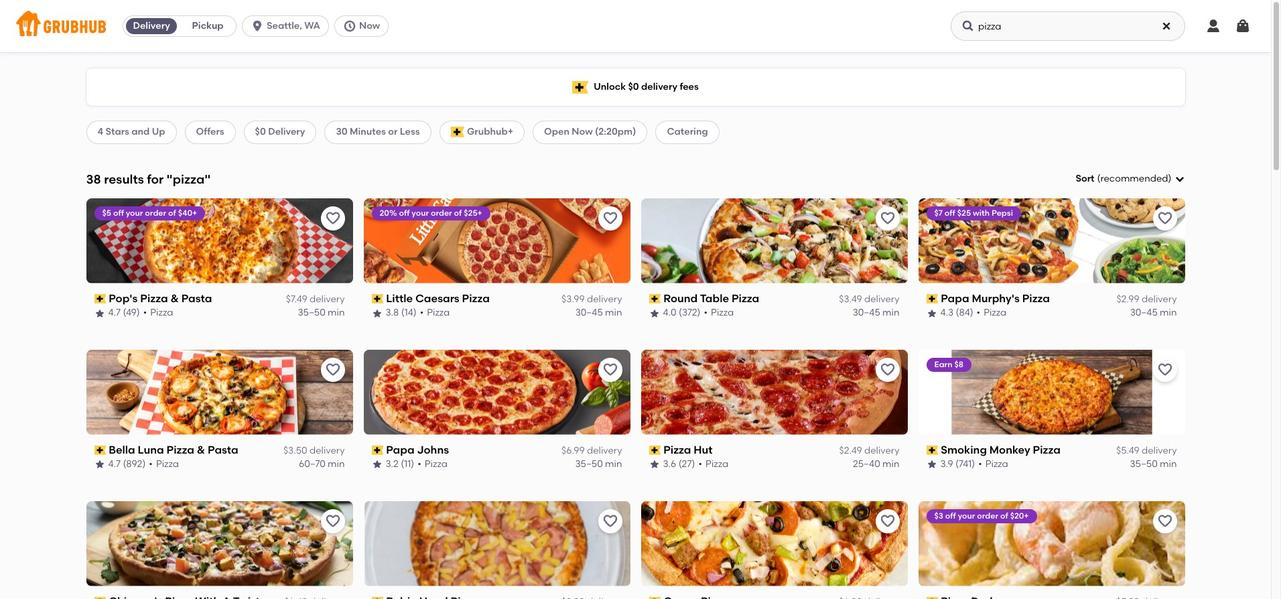 Task type: locate. For each thing, give the bounding box(es) containing it.
4.7 (49)
[[108, 307, 140, 319]]

•
[[143, 307, 147, 319], [420, 307, 424, 319], [704, 307, 708, 319], [977, 307, 980, 319], [149, 459, 153, 470], [418, 459, 421, 470], [699, 459, 702, 470], [978, 459, 982, 470]]

grubhub+
[[467, 126, 513, 138]]

recommended
[[1101, 173, 1168, 184]]

4.0 (372)
[[663, 307, 701, 319]]

star icon image
[[94, 308, 105, 319], [372, 308, 382, 319], [649, 308, 660, 319], [926, 308, 937, 319], [94, 459, 105, 470], [372, 459, 382, 470], [649, 459, 660, 470], [926, 459, 937, 470]]

30–45 down $3.99 delivery
[[575, 307, 603, 319]]

$5.49
[[1116, 445, 1140, 456]]

order
[[145, 208, 166, 218], [431, 208, 452, 218], [977, 511, 999, 520]]

min for papa murphy's pizza
[[1160, 307, 1177, 319]]

0 horizontal spatial of
[[168, 208, 176, 218]]

$3
[[934, 511, 944, 520]]

min down $7.49 delivery
[[328, 307, 345, 319]]

delivery right $3.99
[[587, 294, 622, 305]]

0 vertical spatial &
[[170, 292, 179, 305]]

• for table
[[704, 307, 708, 319]]

• pizza down bella luna pizza & pasta at bottom
[[149, 459, 179, 470]]

0 vertical spatial now
[[359, 20, 380, 31]]

open now (2:20pm)
[[544, 126, 636, 138]]

1 horizontal spatial your
[[412, 208, 429, 218]]

murphy's
[[972, 292, 1020, 305]]

papa murphy's pizza logo image
[[918, 198, 1185, 283]]

min down $3.99 delivery
[[605, 307, 622, 319]]

30–45
[[575, 307, 603, 319], [853, 307, 880, 319], [1130, 307, 1158, 319]]

for
[[147, 171, 164, 187]]

3.9
[[941, 459, 953, 470]]

of left $40+
[[168, 208, 176, 218]]

subscription pass image for pop's pizza & pasta
[[94, 294, 106, 304]]

(14)
[[401, 307, 417, 319]]

0 horizontal spatial papa
[[386, 443, 415, 456]]

delivery
[[133, 20, 170, 31], [268, 126, 305, 138]]

1 horizontal spatial order
[[431, 208, 452, 218]]

&
[[170, 292, 179, 305], [197, 443, 205, 456]]

30–45 min down $3.49 delivery
[[853, 307, 900, 319]]

0 vertical spatial $0
[[628, 81, 639, 92]]

subscription pass image for pizza hut
[[649, 446, 661, 455]]

delivery right $6.99
[[587, 445, 622, 456]]

min down $2.99 delivery
[[1160, 307, 1177, 319]]

4.7 down the pop's at left
[[108, 307, 121, 319]]

3 30–45 from the left
[[1130, 307, 1158, 319]]

2 svg image from the left
[[343, 19, 356, 33]]

35–50 min down $7.49 delivery
[[298, 307, 345, 319]]

svg image for now
[[343, 19, 356, 33]]

• right (84)
[[977, 307, 980, 319]]

(372)
[[679, 307, 701, 319]]

order left the $20+
[[977, 511, 999, 520]]

pizza
[[140, 292, 168, 305], [462, 292, 490, 305], [732, 292, 759, 305], [1022, 292, 1050, 305], [150, 307, 173, 319], [427, 307, 450, 319], [711, 307, 734, 319], [984, 307, 1007, 319], [167, 443, 194, 456], [664, 443, 691, 456], [1033, 443, 1061, 456], [156, 459, 179, 470], [425, 459, 448, 470], [706, 459, 729, 470], [986, 459, 1008, 470]]

• pizza down papa murphy's pizza
[[977, 307, 1007, 319]]

star icon image left 4.0
[[649, 308, 660, 319]]

1 horizontal spatial 30–45 min
[[853, 307, 900, 319]]

35–50 down $6.99 delivery
[[575, 459, 603, 470]]

off right $7
[[945, 208, 955, 218]]

1 horizontal spatial 30–45
[[853, 307, 880, 319]]

delivery right $7.49
[[310, 294, 345, 305]]

1 vertical spatial papa
[[386, 443, 415, 456]]

svg image for seattle, wa
[[251, 19, 264, 33]]

min right 25–40
[[883, 459, 900, 470]]

$2.99
[[1117, 294, 1140, 305]]

save this restaurant button
[[321, 206, 345, 230], [598, 206, 622, 230], [876, 206, 900, 230], [1153, 206, 1177, 230], [321, 358, 345, 382], [598, 358, 622, 382], [876, 358, 900, 382], [1153, 358, 1177, 382], [321, 509, 345, 533], [598, 509, 622, 533], [876, 509, 900, 533], [1153, 509, 1177, 533]]

now right open
[[572, 126, 593, 138]]

0 horizontal spatial grubhub plus flag logo image
[[451, 127, 464, 138]]

2 horizontal spatial 30–45
[[1130, 307, 1158, 319]]

30–45 min
[[575, 307, 622, 319], [853, 307, 900, 319], [1130, 307, 1177, 319]]

off right $3
[[945, 511, 956, 520]]

3.9 (741)
[[941, 459, 975, 470]]

& right the pop's at left
[[170, 292, 179, 305]]

1 vertical spatial grubhub plus flag logo image
[[451, 127, 464, 138]]

3.6 (27)
[[663, 459, 695, 470]]

star icon image for round table pizza
[[649, 308, 660, 319]]

bella luna pizza & pasta logo image
[[86, 350, 353, 435]]

svg image
[[1206, 18, 1222, 34], [1235, 18, 1251, 34], [962, 19, 975, 33], [1161, 21, 1172, 31], [1174, 174, 1185, 184]]

0 horizontal spatial $0
[[255, 126, 266, 138]]

0 horizontal spatial order
[[145, 208, 166, 218]]

delivery left 30
[[268, 126, 305, 138]]

delivery right $5.49
[[1142, 445, 1177, 456]]

4.7
[[108, 307, 121, 319], [108, 459, 121, 470]]

pizza right luna
[[167, 443, 194, 456]]

delivery left pickup
[[133, 20, 170, 31]]

delivery left fees
[[641, 81, 678, 92]]

star icon image for papa johns
[[372, 459, 382, 470]]

save this restaurant image for pizza hut logo
[[880, 362, 896, 378]]

pickup
[[192, 20, 224, 31]]

star icon image for papa murphy's pizza
[[926, 308, 937, 319]]

save this restaurant image for smoking monkey pizza
[[1157, 362, 1173, 378]]

seattle, wa button
[[242, 15, 334, 37]]

now
[[359, 20, 380, 31], [572, 126, 593, 138]]

order for caesars
[[431, 208, 452, 218]]

30–45 min down $3.99 delivery
[[575, 307, 622, 319]]

3.8
[[386, 307, 399, 319]]

pizza down little caesars pizza
[[427, 307, 450, 319]]

1 vertical spatial $0
[[255, 126, 266, 138]]

of
[[168, 208, 176, 218], [454, 208, 462, 218], [1000, 511, 1008, 520]]

delivery
[[641, 81, 678, 92], [310, 294, 345, 305], [587, 294, 622, 305], [864, 294, 900, 305], [1142, 294, 1177, 305], [310, 445, 345, 456], [587, 445, 622, 456], [864, 445, 900, 456], [1142, 445, 1177, 456]]

order left $40+
[[145, 208, 166, 218]]

• pizza down johns
[[418, 459, 448, 470]]

0 horizontal spatial svg image
[[251, 19, 264, 33]]

$7 off $25 with pepsi
[[934, 208, 1013, 218]]

your
[[126, 208, 143, 218], [412, 208, 429, 218], [958, 511, 975, 520]]

1 vertical spatial 4.7
[[108, 459, 121, 470]]

off for pop's
[[113, 208, 124, 218]]

min down $6.99 delivery
[[605, 459, 622, 470]]

papa
[[941, 292, 969, 305], [386, 443, 415, 456]]

subscription pass image for chicago's pizza with a twist logo
[[94, 597, 106, 599]]

2 30–45 min from the left
[[853, 307, 900, 319]]

& right luna
[[197, 443, 205, 456]]

• pizza down caesars
[[420, 307, 450, 319]]

of left the $20+
[[1000, 511, 1008, 520]]

pizza up 3.6 (27)
[[664, 443, 691, 456]]

min for papa johns
[[605, 459, 622, 470]]

• right (49)
[[143, 307, 147, 319]]

svg image inside field
[[1174, 174, 1185, 184]]

• for luna
[[149, 459, 153, 470]]

• pizza for pizza
[[143, 307, 173, 319]]

• down "round table pizza"
[[704, 307, 708, 319]]

svg image left seattle,
[[251, 19, 264, 33]]

1 vertical spatial now
[[572, 126, 593, 138]]

star icon image left 4.7 (892)
[[94, 459, 105, 470]]

2 30–45 from the left
[[853, 307, 880, 319]]

star icon image left 4.7 (49)
[[94, 308, 105, 319]]

• pizza down table
[[704, 307, 734, 319]]

pizza down bella luna pizza & pasta at bottom
[[156, 459, 179, 470]]

min down '$5.49 delivery'
[[1160, 459, 1177, 470]]

2 horizontal spatial of
[[1000, 511, 1008, 520]]

1 horizontal spatial papa
[[941, 292, 969, 305]]

30 minutes or less
[[336, 126, 420, 138]]

delivery for round table pizza
[[864, 294, 900, 305]]

$0 right offers
[[255, 126, 266, 138]]

your right $3
[[958, 511, 975, 520]]

none field containing sort
[[1076, 172, 1185, 186]]

save this restaurant image
[[325, 210, 341, 226], [602, 210, 618, 226], [325, 362, 341, 378], [1157, 362, 1173, 378], [602, 513, 618, 529]]

min down $3.49 delivery
[[883, 307, 900, 319]]

3.8 (14)
[[386, 307, 417, 319]]

1 vertical spatial &
[[197, 443, 205, 456]]

pizza right caesars
[[462, 292, 490, 305]]

2 horizontal spatial 35–50
[[1130, 459, 1158, 470]]

0 horizontal spatial 35–50
[[298, 307, 326, 319]]

1 svg image from the left
[[251, 19, 264, 33]]

$3.49 delivery
[[839, 294, 900, 305]]

subscription pass image
[[372, 446, 383, 455], [94, 597, 106, 599], [372, 597, 383, 599]]

$3.49
[[839, 294, 862, 305]]

delivery for little caesars pizza
[[587, 294, 622, 305]]

$0 right unlock
[[628, 81, 639, 92]]

save this restaurant image for chicago's pizza with a twist logo
[[325, 513, 341, 529]]

1 4.7 from the top
[[108, 307, 121, 319]]

35–50 down $7.49 delivery
[[298, 307, 326, 319]]

caesars
[[415, 292, 459, 305]]

0 horizontal spatial 30–45 min
[[575, 307, 622, 319]]

0 vertical spatial delivery
[[133, 20, 170, 31]]

your right 20% at the top of page
[[412, 208, 429, 218]]

60–70
[[299, 459, 326, 470]]

$25
[[957, 208, 971, 218]]

pasta down pop's pizza & pasta logo
[[181, 292, 212, 305]]

star icon image left 3.8
[[372, 308, 382, 319]]

4.7 down bella
[[108, 459, 121, 470]]

0 vertical spatial grubhub plus flag logo image
[[572, 81, 588, 93]]

1 30–45 from the left
[[575, 307, 603, 319]]

pasta down bella luna pizza & pasta logo
[[208, 443, 238, 456]]

3.6
[[663, 459, 676, 470]]

4
[[98, 126, 103, 138]]

• down luna
[[149, 459, 153, 470]]

smoking monkey pizza logo image
[[918, 350, 1185, 435]]

delivery right $3.49
[[864, 294, 900, 305]]

(892)
[[123, 459, 146, 470]]

1 horizontal spatial svg image
[[343, 19, 356, 33]]

35–50 for papa johns
[[575, 459, 603, 470]]

papa for papa johns
[[386, 443, 415, 456]]

0 horizontal spatial 30–45
[[575, 307, 603, 319]]

0 horizontal spatial 35–50 min
[[298, 307, 345, 319]]

subscription pass image for papa murphy's pizza
[[926, 294, 938, 304]]

1 horizontal spatial grubhub plus flag logo image
[[572, 81, 588, 93]]

0 horizontal spatial now
[[359, 20, 380, 31]]

grubhub plus flag logo image left unlock
[[572, 81, 588, 93]]

min for pop's pizza & pasta
[[328, 307, 345, 319]]

1 horizontal spatial delivery
[[268, 126, 305, 138]]

0 vertical spatial 4.7
[[108, 307, 121, 319]]

now right wa
[[359, 20, 380, 31]]

or
[[388, 126, 398, 138]]

3 30–45 min from the left
[[1130, 307, 1177, 319]]

up
[[152, 126, 165, 138]]

star icon image left 3.2 at bottom left
[[372, 459, 382, 470]]

1 horizontal spatial 35–50 min
[[575, 459, 622, 470]]

star icon image left 3.9
[[926, 459, 937, 470]]

30–45 down $3.49 delivery
[[853, 307, 880, 319]]

grubhub plus flag logo image left grubhub+
[[451, 127, 464, 138]]

• pizza for caesars
[[420, 307, 450, 319]]

minutes
[[350, 126, 386, 138]]

your for caesars
[[412, 208, 429, 218]]

pizza down 'smoking monkey pizza'
[[986, 459, 1008, 470]]

0 horizontal spatial delivery
[[133, 20, 170, 31]]

• right (27)
[[699, 459, 702, 470]]

min
[[328, 307, 345, 319], [605, 307, 622, 319], [883, 307, 900, 319], [1160, 307, 1177, 319], [328, 459, 345, 470], [605, 459, 622, 470], [883, 459, 900, 470], [1160, 459, 1177, 470]]

subscription pass image
[[94, 294, 106, 304], [372, 294, 383, 304], [649, 294, 661, 304], [926, 294, 938, 304], [94, 446, 106, 455], [649, 446, 661, 455], [926, 446, 938, 455], [649, 597, 661, 599], [926, 597, 938, 599]]

off right the $5
[[113, 208, 124, 218]]

papa murphy's pizza
[[941, 292, 1050, 305]]

(84)
[[956, 307, 973, 319]]

35–50 down '$5.49 delivery'
[[1130, 459, 1158, 470]]

$2.49 delivery
[[839, 445, 900, 456]]

• pizza down hut
[[699, 459, 729, 470]]

0 vertical spatial papa
[[941, 292, 969, 305]]

1 horizontal spatial of
[[454, 208, 462, 218]]

• pizza for hut
[[699, 459, 729, 470]]

order left "$25+"
[[431, 208, 452, 218]]

delivery up 60–70 min
[[310, 445, 345, 456]]

35–50 min down '$5.49 delivery'
[[1130, 459, 1177, 470]]

2 horizontal spatial 35–50 min
[[1130, 459, 1177, 470]]

your right the $5
[[126, 208, 143, 218]]

1 30–45 min from the left
[[575, 307, 622, 319]]

38
[[86, 171, 101, 187]]

save this restaurant image
[[880, 210, 896, 226], [1157, 210, 1173, 226], [602, 362, 618, 378], [880, 362, 896, 378], [325, 513, 341, 529], [880, 513, 896, 529], [1157, 513, 1173, 529]]

pickup button
[[180, 15, 236, 37]]

star icon image for smoking monkey pizza
[[926, 459, 937, 470]]

20% off your order of $25+
[[380, 208, 482, 218]]

min for smoking monkey pizza
[[1160, 459, 1177, 470]]

4.3 (84)
[[941, 307, 973, 319]]

(49)
[[123, 307, 140, 319]]

$20+
[[1010, 511, 1029, 520]]

earn
[[934, 360, 953, 369]]

now inside button
[[359, 20, 380, 31]]

• for monkey
[[978, 459, 982, 470]]

3.2
[[386, 459, 399, 470]]

min right 60–70
[[328, 459, 345, 470]]

pop's pizza & pasta
[[109, 292, 212, 305]]

• right the (741)
[[978, 459, 982, 470]]

1 horizontal spatial $0
[[628, 81, 639, 92]]

delivery for bella luna pizza & pasta
[[310, 445, 345, 456]]

$5
[[102, 208, 111, 218]]

star icon image left 4.3
[[926, 308, 937, 319]]

1 horizontal spatial 35–50
[[575, 459, 603, 470]]

• right the (11)
[[418, 459, 421, 470]]

grubhub plus flag logo image
[[572, 81, 588, 93], [451, 127, 464, 138]]

• pizza
[[143, 307, 173, 319], [420, 307, 450, 319], [704, 307, 734, 319], [977, 307, 1007, 319], [149, 459, 179, 470], [418, 459, 448, 470], [699, 459, 729, 470], [978, 459, 1008, 470]]

• pizza down 'smoking monkey pizza'
[[978, 459, 1008, 470]]

4.7 for pop's pizza & pasta
[[108, 307, 121, 319]]

2 4.7 from the top
[[108, 459, 121, 470]]

svg image inside seattle, wa button
[[251, 19, 264, 33]]

30–45 min down $2.99 delivery
[[1130, 307, 1177, 319]]

• pizza for johns
[[418, 459, 448, 470]]

main navigation navigation
[[0, 0, 1271, 52]]

0 horizontal spatial your
[[126, 208, 143, 218]]

2 horizontal spatial 30–45 min
[[1130, 307, 1177, 319]]

save this restaurant image for round table pizza logo
[[880, 210, 896, 226]]

35–50 min down $6.99 delivery
[[575, 459, 622, 470]]

pizza right table
[[732, 292, 759, 305]]

None field
[[1076, 172, 1185, 186]]

bella luna pizza & pasta
[[109, 443, 238, 456]]

• for caesars
[[420, 307, 424, 319]]

papa up 3.2 (11) at the bottom left of page
[[386, 443, 415, 456]]

star icon image for bella luna pizza & pasta
[[94, 459, 105, 470]]

off right 20% at the top of page
[[399, 208, 410, 218]]

svg image
[[251, 19, 264, 33], [343, 19, 356, 33]]

delivery for pop's pizza & pasta
[[310, 294, 345, 305]]

30–45 down $2.99 delivery
[[1130, 307, 1158, 319]]

star icon image left 3.6
[[649, 459, 660, 470]]

• pizza down pop's pizza & pasta
[[143, 307, 173, 319]]

round table pizza logo image
[[641, 198, 908, 283]]

2 horizontal spatial your
[[958, 511, 975, 520]]

of left "$25+"
[[454, 208, 462, 218]]

papa up "4.3 (84)"
[[941, 292, 969, 305]]

0 horizontal spatial &
[[170, 292, 179, 305]]

• right (14)
[[420, 307, 424, 319]]

svg image inside now button
[[343, 19, 356, 33]]

delivery right $2.99
[[1142, 294, 1177, 305]]

svg image right wa
[[343, 19, 356, 33]]

save this restaurant image for papa johns logo
[[602, 362, 618, 378]]

delivery up 25–40 min
[[864, 445, 900, 456]]



Task type: describe. For each thing, give the bounding box(es) containing it.
subscription pass image for little caesars pizza
[[372, 294, 383, 304]]

pizza dudes logo image
[[918, 501, 1185, 586]]

seattle,
[[267, 20, 302, 31]]

pizza hut logo image
[[641, 350, 908, 435]]

delivery for smoking monkey pizza
[[1142, 445, 1177, 456]]

)
[[1168, 173, 1172, 184]]

1 horizontal spatial &
[[197, 443, 205, 456]]

30–45 for round table pizza
[[853, 307, 880, 319]]

smoking
[[941, 443, 987, 456]]

$6.99
[[562, 445, 585, 456]]

35–50 for smoking monkey pizza
[[1130, 459, 1158, 470]]

$7
[[934, 208, 943, 218]]

$3.99
[[562, 294, 585, 305]]

4.7 for bella luna pizza & pasta
[[108, 459, 121, 470]]

off for papa
[[945, 208, 955, 218]]

your for pizza
[[126, 208, 143, 218]]

2 horizontal spatial order
[[977, 511, 999, 520]]

star icon image for pizza hut
[[649, 459, 660, 470]]

round table pizza
[[664, 292, 759, 305]]

1 horizontal spatial now
[[572, 126, 593, 138]]

pepsi
[[992, 208, 1013, 218]]

save this restaurant image for pop's pizza & pasta
[[325, 210, 341, 226]]

pop's pizza & pasta logo image
[[86, 198, 353, 283]]

30–45 min for little caesars pizza
[[575, 307, 622, 319]]

chicago's pizza with a twist logo image
[[86, 501, 353, 586]]

$7.49
[[286, 294, 307, 305]]

min for little caesars pizza
[[605, 307, 622, 319]]

60–70 min
[[299, 459, 345, 470]]

$2.49
[[839, 445, 862, 456]]

johns
[[417, 443, 449, 456]]

(741)
[[956, 459, 975, 470]]

min for round table pizza
[[883, 307, 900, 319]]

35–50 min for papa johns
[[575, 459, 622, 470]]

subscription pass image for bella luna pizza & pasta
[[94, 446, 106, 455]]

grubhub plus flag logo image for unlock $0 delivery fees
[[572, 81, 588, 93]]

• for pizza
[[143, 307, 147, 319]]

$5.49 delivery
[[1116, 445, 1177, 456]]

of for pizza
[[454, 208, 462, 218]]

off for little
[[399, 208, 410, 218]]

• for hut
[[699, 459, 702, 470]]

delivery for papa johns
[[587, 445, 622, 456]]

save this restaurant image for crown pizza logo
[[880, 513, 896, 529]]

• pizza for murphy's
[[977, 307, 1007, 319]]

papa johns
[[386, 443, 449, 456]]

$8
[[955, 360, 964, 369]]

now button
[[334, 15, 394, 37]]

little caesars pizza logo image
[[364, 198, 630, 283]]

subscription pass image for round table pizza
[[649, 294, 661, 304]]

stars
[[106, 126, 129, 138]]

open
[[544, 126, 570, 138]]

grubhub plus flag logo image for grubhub+
[[451, 127, 464, 138]]

star icon image for pop's pizza & pasta
[[94, 308, 105, 319]]

delivery for pizza hut
[[864, 445, 900, 456]]

robin hood pizza logo image
[[364, 501, 630, 586]]

4 stars and up
[[98, 126, 165, 138]]

papa johns logo image
[[364, 350, 630, 435]]

pizza right "monkey"
[[1033, 443, 1061, 456]]

results
[[104, 171, 144, 187]]

crown pizza logo image
[[641, 501, 908, 586]]

• pizza for luna
[[149, 459, 179, 470]]

4.3
[[941, 307, 954, 319]]

• for johns
[[418, 459, 421, 470]]

pop's
[[109, 292, 138, 305]]

earn $8
[[934, 360, 964, 369]]

$25+
[[464, 208, 482, 218]]

(2:20pm)
[[595, 126, 636, 138]]

$3.50
[[283, 445, 307, 456]]

little
[[386, 292, 413, 305]]

smoking monkey pizza
[[941, 443, 1061, 456]]

subscription pass image for robin hood pizza logo
[[372, 597, 383, 599]]

with
[[973, 208, 990, 218]]

wa
[[304, 20, 320, 31]]

30–45 min for papa murphy's pizza
[[1130, 307, 1177, 319]]

subscription pass image for smoking monkey pizza
[[926, 446, 938, 455]]

25–40 min
[[853, 459, 900, 470]]

38 results for "pizza"
[[86, 171, 211, 187]]

unlock $0 delivery fees
[[594, 81, 699, 92]]

(11)
[[401, 459, 414, 470]]

• pizza for table
[[704, 307, 734, 319]]

35–50 min for smoking monkey pizza
[[1130, 459, 1177, 470]]

(
[[1097, 173, 1101, 184]]

$2.99 delivery
[[1117, 294, 1177, 305]]

little caesars pizza
[[386, 292, 490, 305]]

order for pizza
[[145, 208, 166, 218]]

bella
[[109, 443, 135, 456]]

• pizza for monkey
[[978, 459, 1008, 470]]

4.7 (892)
[[108, 459, 146, 470]]

less
[[400, 126, 420, 138]]

pizza down hut
[[706, 459, 729, 470]]

pizza down table
[[711, 307, 734, 319]]

sort ( recommended )
[[1076, 173, 1172, 184]]

35–50 min for pop's pizza & pasta
[[298, 307, 345, 319]]

table
[[700, 292, 729, 305]]

$3.50 delivery
[[283, 445, 345, 456]]

save this restaurant image for little caesars pizza
[[602, 210, 618, 226]]

pizza right the pop's at left
[[140, 292, 168, 305]]

hut
[[694, 443, 713, 456]]

$3.99 delivery
[[562, 294, 622, 305]]

"pizza"
[[167, 171, 211, 187]]

$0 delivery
[[255, 126, 305, 138]]

30–45 for little caesars pizza
[[575, 307, 603, 319]]

$5 off your order of $40+
[[102, 208, 197, 218]]

min for pizza hut
[[883, 459, 900, 470]]

0 vertical spatial pasta
[[181, 292, 212, 305]]

papa for papa murphy's pizza
[[941, 292, 969, 305]]

star icon image for little caesars pizza
[[372, 308, 382, 319]]

25–40
[[853, 459, 880, 470]]

4.0
[[663, 307, 677, 319]]

fees
[[680, 81, 699, 92]]

min for bella luna pizza & pasta
[[328, 459, 345, 470]]

pizza right "murphy's"
[[1022, 292, 1050, 305]]

Search for food, convenience, alcohol... search field
[[951, 11, 1185, 41]]

$7.49 delivery
[[286, 294, 345, 305]]

delivery button
[[123, 15, 180, 37]]

and
[[132, 126, 150, 138]]

35–50 for pop's pizza & pasta
[[298, 307, 326, 319]]

$6.99 delivery
[[562, 445, 622, 456]]

30–45 for papa murphy's pizza
[[1130, 307, 1158, 319]]

3.2 (11)
[[386, 459, 414, 470]]

seattle, wa
[[267, 20, 320, 31]]

pizza down johns
[[425, 459, 448, 470]]

delivery for papa murphy's pizza
[[1142, 294, 1177, 305]]

offers
[[196, 126, 224, 138]]

sort
[[1076, 173, 1095, 184]]

pizza down papa murphy's pizza
[[984, 307, 1007, 319]]

30
[[336, 126, 348, 138]]

1 vertical spatial delivery
[[268, 126, 305, 138]]

pizza down pop's pizza & pasta
[[150, 307, 173, 319]]

pizza hut
[[664, 443, 713, 456]]

20%
[[380, 208, 397, 218]]

1 vertical spatial pasta
[[208, 443, 238, 456]]

of for &
[[168, 208, 176, 218]]

30–45 min for round table pizza
[[853, 307, 900, 319]]

delivery inside button
[[133, 20, 170, 31]]

catering
[[667, 126, 708, 138]]

$40+
[[178, 208, 197, 218]]

$3 off your order of $20+
[[934, 511, 1029, 520]]

• for murphy's
[[977, 307, 980, 319]]



Task type: vqa. For each thing, say whether or not it's contained in the screenshot.
PIZZA HUT
yes



